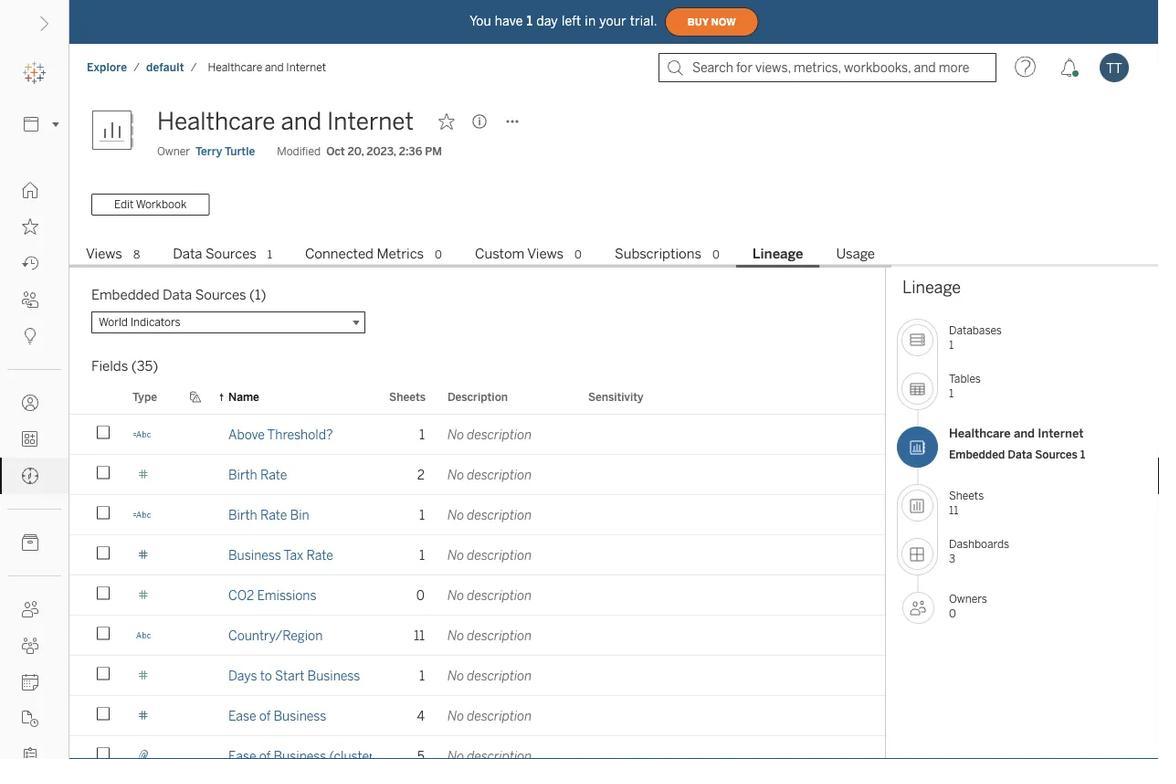 Task type: locate. For each thing, give the bounding box(es) containing it.
3 no from the top
[[448, 508, 464, 523]]

healthcare and internet up modified
[[157, 107, 414, 136]]

embedded data sources image
[[898, 427, 939, 468]]

2 birth from the top
[[228, 508, 257, 523]]

modified
[[277, 145, 321, 158]]

0 horizontal spatial 11
[[414, 628, 425, 643]]

tax
[[284, 548, 304, 563]]

sources
[[206, 246, 257, 262], [195, 287, 246, 303], [1036, 448, 1078, 461]]

terry
[[196, 145, 222, 158]]

2 vertical spatial and
[[1014, 426, 1036, 441]]

2 row from the top
[[69, 455, 886, 497]]

description for country/region
[[467, 628, 532, 643]]

2 vertical spatial business
[[274, 709, 327, 724]]

0 vertical spatial continuous number field image
[[133, 588, 154, 603]]

7 description from the top
[[467, 669, 532, 684]]

row group inside healthcare and internet main content
[[69, 415, 886, 760]]

0 vertical spatial business
[[228, 548, 281, 563]]

grid
[[69, 380, 886, 760]]

4 no from the top
[[448, 548, 464, 563]]

8 description from the top
[[467, 709, 532, 724]]

2:36
[[399, 145, 423, 158]]

healthcare and internet element
[[202, 61, 332, 74]]

1 vertical spatial sheets
[[950, 489, 985, 503]]

0 vertical spatial lineage
[[753, 246, 804, 262]]

birth for birth rate
[[228, 467, 257, 483]]

rate left bin
[[260, 508, 287, 523]]

3 no description from the top
[[448, 508, 532, 523]]

healthcare right default 'link' on the top
[[208, 61, 263, 74]]

explore / default /
[[87, 61, 197, 74]]

no description for business tax rate
[[448, 548, 532, 563]]

row group
[[69, 415, 886, 760]]

no
[[448, 427, 464, 442], [448, 467, 464, 483], [448, 508, 464, 523], [448, 548, 464, 563], [448, 588, 464, 603], [448, 628, 464, 643], [448, 669, 464, 684], [448, 709, 464, 724]]

2 vertical spatial internet
[[1039, 426, 1084, 441]]

owner terry turtle
[[157, 145, 255, 158]]

2 no description from the top
[[448, 467, 532, 483]]

0 vertical spatial and
[[265, 61, 284, 74]]

0 horizontal spatial views
[[86, 246, 122, 262]]

of
[[259, 709, 271, 724]]

discrete text calculated field image down continuous number field image
[[133, 507, 154, 523]]

8 row from the top
[[69, 696, 886, 738]]

ease of business
[[228, 709, 327, 724]]

bin
[[290, 508, 310, 523]]

description for above threshold?
[[467, 427, 532, 442]]

edit workbook button
[[91, 194, 210, 216]]

11 up the 4
[[414, 628, 425, 643]]

owner
[[157, 145, 190, 158]]

1 birth from the top
[[228, 467, 257, 483]]

no for above threshold?
[[448, 427, 464, 442]]

discrete number field image
[[133, 547, 154, 563]]

3
[[950, 552, 956, 565]]

healthcare and internet inside main content
[[157, 107, 414, 136]]

0 horizontal spatial embedded
[[91, 287, 160, 303]]

0 vertical spatial data
[[173, 246, 202, 262]]

no description for birth rate bin
[[448, 508, 532, 523]]

5 row from the top
[[69, 576, 886, 618]]

birth down "birth rate" on the bottom
[[228, 508, 257, 523]]

sources inside sub-spaces tab list
[[206, 246, 257, 262]]

5 no from the top
[[448, 588, 464, 603]]

country/region link
[[228, 616, 323, 655]]

have
[[495, 13, 523, 29]]

0 vertical spatial rate
[[260, 467, 287, 483]]

1
[[527, 13, 533, 29], [268, 248, 272, 261], [950, 338, 954, 351], [950, 387, 954, 400], [419, 427, 425, 442], [1081, 448, 1086, 461], [419, 508, 425, 523], [419, 548, 425, 563], [419, 669, 425, 684]]

no for country/region
[[448, 628, 464, 643]]

databases image
[[902, 324, 934, 356]]

healthcare down tables at the right
[[950, 426, 1011, 441]]

6 no from the top
[[448, 628, 464, 643]]

5 no description from the top
[[448, 588, 532, 603]]

1 vertical spatial discrete text calculated field image
[[133, 507, 154, 523]]

/ right the default
[[191, 61, 197, 74]]

continuous number field image
[[133, 588, 154, 603], [133, 668, 154, 684]]

6 description from the top
[[467, 628, 532, 643]]

3 row from the top
[[69, 495, 886, 537]]

business
[[228, 548, 281, 563], [308, 669, 360, 684], [274, 709, 327, 724]]

0 horizontal spatial sheets
[[389, 390, 426, 403]]

internet inside healthcare and internet embedded data sources 1
[[1039, 426, 1084, 441]]

continuous number field image down discrete number field image
[[133, 588, 154, 603]]

you
[[470, 13, 492, 29]]

0 vertical spatial discrete text calculated field image
[[133, 427, 154, 442]]

4 row from the top
[[69, 536, 886, 578]]

0 inside row
[[417, 588, 425, 603]]

workbook
[[136, 198, 187, 211]]

2 no from the top
[[448, 467, 464, 483]]

1 discrete text calculated field image from the top
[[133, 427, 154, 442]]

1 vertical spatial embedded
[[950, 448, 1006, 461]]

views right "custom"
[[528, 246, 564, 262]]

lineage
[[753, 246, 804, 262], [903, 278, 962, 297]]

row containing birth rate bin
[[69, 495, 886, 537]]

2 vertical spatial sources
[[1036, 448, 1078, 461]]

sheets
[[389, 390, 426, 403], [950, 489, 985, 503]]

1 no description from the top
[[448, 427, 532, 442]]

sheets 11
[[950, 489, 985, 517]]

5 description from the top
[[467, 588, 532, 603]]

7 no description from the top
[[448, 669, 532, 684]]

1 vertical spatial business
[[308, 669, 360, 684]]

sources inside healthcare and internet embedded data sources 1
[[1036, 448, 1078, 461]]

embedded inside healthcare and internet embedded data sources 1
[[950, 448, 1006, 461]]

2 vertical spatial healthcare
[[950, 426, 1011, 441]]

1 description from the top
[[467, 427, 532, 442]]

no for ease of business
[[448, 709, 464, 724]]

1 inside healthcare and internet embedded data sources 1
[[1081, 448, 1086, 461]]

healthcare and internet
[[208, 61, 326, 74], [157, 107, 414, 136]]

data inside sub-spaces tab list
[[173, 246, 202, 262]]

1 horizontal spatial /
[[191, 61, 197, 74]]

1 vertical spatial lineage
[[903, 278, 962, 297]]

your
[[600, 13, 627, 29]]

sheets left description
[[389, 390, 426, 403]]

7 no from the top
[[448, 669, 464, 684]]

0 horizontal spatial internet
[[286, 61, 326, 74]]

0 vertical spatial internet
[[286, 61, 326, 74]]

4 no description from the top
[[448, 548, 532, 563]]

business left tax
[[228, 548, 281, 563]]

1 vertical spatial internet
[[327, 107, 414, 136]]

connected
[[305, 246, 374, 262]]

1 horizontal spatial views
[[528, 246, 564, 262]]

1 horizontal spatial internet
[[327, 107, 414, 136]]

no for days to start business
[[448, 669, 464, 684]]

rate up "birth rate bin" link
[[260, 467, 287, 483]]

1 vertical spatial birth
[[228, 508, 257, 523]]

tables
[[950, 372, 982, 386]]

country/region
[[228, 628, 323, 643]]

2 vertical spatial data
[[1008, 448, 1033, 461]]

sheets image
[[902, 490, 934, 522]]

1 horizontal spatial sheets
[[950, 489, 985, 503]]

description
[[448, 390, 508, 403]]

views left 8
[[86, 246, 122, 262]]

2 horizontal spatial internet
[[1039, 426, 1084, 441]]

healthcare up terry
[[157, 107, 276, 136]]

0 vertical spatial birth
[[228, 467, 257, 483]]

0 vertical spatial healthcare and internet
[[208, 61, 326, 74]]

6 no description from the top
[[448, 628, 532, 643]]

1 vertical spatial healthcare and internet
[[157, 107, 414, 136]]

row
[[69, 415, 886, 457], [69, 455, 886, 497], [69, 495, 886, 537], [69, 536, 886, 578], [69, 576, 886, 618], [69, 616, 886, 658], [69, 656, 886, 698], [69, 696, 886, 738], [69, 737, 886, 760]]

2 discrete text calculated field image from the top
[[133, 507, 154, 523]]

/
[[134, 61, 140, 74], [191, 61, 197, 74]]

healthcare and internet up turtle
[[208, 61, 326, 74]]

custom views
[[475, 246, 564, 262]]

1 horizontal spatial 11
[[950, 504, 959, 517]]

1 vertical spatial data
[[163, 287, 192, 303]]

discrete text calculated field image for above threshold?
[[133, 427, 154, 442]]

0 vertical spatial sheets
[[389, 390, 426, 403]]

day
[[537, 13, 558, 29]]

rate
[[260, 467, 287, 483], [260, 508, 287, 523], [307, 548, 334, 563]]

0
[[435, 248, 442, 261], [575, 248, 582, 261], [713, 248, 720, 261], [417, 588, 425, 603], [950, 607, 957, 620]]

/ left default 'link' on the top
[[134, 61, 140, 74]]

1 row from the top
[[69, 415, 886, 457]]

8 no description from the top
[[448, 709, 532, 724]]

business tax rate
[[228, 548, 334, 563]]

threshold?
[[267, 427, 333, 442]]

and inside healthcare and internet embedded data sources 1
[[1014, 426, 1036, 441]]

oct
[[326, 145, 345, 158]]

row containing days to start business
[[69, 656, 886, 698]]

1 continuous number field image from the top
[[133, 588, 154, 603]]

databases
[[950, 324, 1003, 337]]

world
[[99, 316, 128, 329]]

0 horizontal spatial /
[[134, 61, 140, 74]]

buy now
[[688, 16, 736, 28]]

rate right tax
[[307, 548, 334, 563]]

healthcare
[[208, 61, 263, 74], [157, 107, 276, 136], [950, 426, 1011, 441]]

embedded up world
[[91, 287, 160, 303]]

birth down above
[[228, 467, 257, 483]]

business right start
[[308, 669, 360, 684]]

1 vertical spatial continuous number field image
[[133, 668, 154, 684]]

days to start business link
[[228, 656, 360, 695]]

0 for custom views
[[575, 248, 582, 261]]

description for birth rate
[[467, 467, 532, 483]]

1 no from the top
[[448, 427, 464, 442]]

4 description from the top
[[467, 548, 532, 563]]

explore
[[87, 61, 127, 74]]

3 description from the top
[[467, 508, 532, 523]]

sensitivity
[[589, 390, 644, 403]]

above
[[228, 427, 265, 442]]

ease of business link
[[228, 696, 327, 736]]

1 views from the left
[[86, 246, 122, 262]]

start
[[275, 669, 305, 684]]

sheets right sheets image
[[950, 489, 985, 503]]

business right of
[[274, 709, 327, 724]]

turtle
[[225, 145, 255, 158]]

pm
[[425, 145, 442, 158]]

world indicators button
[[91, 312, 366, 334]]

1 vertical spatial rate
[[260, 508, 287, 523]]

healthcare and internet main content
[[69, 91, 1160, 760]]

11 right sheets image
[[950, 504, 959, 517]]

business inside ease of business "link"
[[274, 709, 327, 724]]

modified oct 20, 2023, 2:36 pm
[[277, 145, 442, 158]]

data inside healthcare and internet embedded data sources 1
[[1008, 448, 1033, 461]]

1 horizontal spatial embedded
[[950, 448, 1006, 461]]

grid containing above threshold?
[[69, 380, 886, 760]]

tables image
[[902, 373, 934, 405]]

databases 1 tables 1
[[950, 324, 1003, 400]]

data
[[173, 246, 202, 262], [163, 287, 192, 303], [1008, 448, 1033, 461]]

8 no from the top
[[448, 709, 464, 724]]

0 vertical spatial sources
[[206, 246, 257, 262]]

no description for ease of business
[[448, 709, 532, 724]]

sheets inside grid
[[389, 390, 426, 403]]

row group containing above threshold?
[[69, 415, 886, 760]]

description
[[467, 427, 532, 442], [467, 467, 532, 483], [467, 508, 532, 523], [467, 548, 532, 563], [467, 588, 532, 603], [467, 628, 532, 643], [467, 669, 532, 684], [467, 709, 532, 724]]

0 inside owners 0
[[950, 607, 957, 620]]

discrete text calculated field image for birth rate bin
[[133, 507, 154, 523]]

0 for subscriptions
[[713, 248, 720, 261]]

birth rate link
[[228, 455, 287, 494]]

embedded up sheets 11
[[950, 448, 1006, 461]]

row containing birth rate
[[69, 455, 886, 497]]

connected metrics
[[305, 246, 424, 262]]

rate for birth rate
[[260, 467, 287, 483]]

7 row from the top
[[69, 656, 886, 698]]

0 horizontal spatial lineage
[[753, 246, 804, 262]]

continuous number field image down discrete text field image
[[133, 668, 154, 684]]

2 description from the top
[[467, 467, 532, 483]]

no description for country/region
[[448, 628, 532, 643]]

buy
[[688, 16, 709, 28]]

discrete text calculated field image
[[133, 427, 154, 442], [133, 507, 154, 523]]

6 row from the top
[[69, 616, 886, 658]]

(35)
[[131, 358, 158, 375]]

1 vertical spatial 11
[[414, 628, 425, 643]]

embedded
[[91, 287, 160, 303], [950, 448, 1006, 461]]

trial.
[[630, 13, 658, 29]]

2 continuous number field image from the top
[[133, 668, 154, 684]]

internet
[[286, 61, 326, 74], [327, 107, 414, 136], [1039, 426, 1084, 441]]

discrete text calculated field image down type
[[133, 427, 154, 442]]

row containing country/region
[[69, 616, 886, 658]]

lineage up the databases image
[[903, 278, 962, 297]]

0 vertical spatial 11
[[950, 504, 959, 517]]

lineage left the usage
[[753, 246, 804, 262]]

1 vertical spatial and
[[281, 107, 322, 136]]



Task type: describe. For each thing, give the bounding box(es) containing it.
description for business tax rate
[[467, 548, 532, 563]]

in
[[585, 13, 596, 29]]

sheets for sheets 11
[[950, 489, 985, 503]]

1 vertical spatial healthcare
[[157, 107, 276, 136]]

1 horizontal spatial lineage
[[903, 278, 962, 297]]

2 vertical spatial rate
[[307, 548, 334, 563]]

owners
[[950, 593, 988, 606]]

above threshold?
[[228, 427, 333, 442]]

indicators
[[130, 316, 181, 329]]

20,
[[348, 145, 364, 158]]

no description for birth rate
[[448, 467, 532, 483]]

default
[[146, 61, 184, 74]]

owners image
[[903, 592, 935, 624]]

no for birth rate
[[448, 467, 464, 483]]

description for ease of business
[[467, 709, 532, 724]]

co2 emissions link
[[228, 576, 317, 615]]

edit workbook
[[114, 198, 187, 211]]

dashboards 3
[[950, 538, 1010, 565]]

no description for co2 emissions
[[448, 588, 532, 603]]

fields
[[91, 358, 128, 375]]

emissions
[[257, 588, 317, 603]]

business inside days to start business "link"
[[308, 669, 360, 684]]

0 for connected metrics
[[435, 248, 442, 261]]

row containing above threshold?
[[69, 415, 886, 457]]

ease
[[228, 709, 256, 724]]

row containing co2 emissions
[[69, 576, 886, 618]]

8
[[133, 248, 140, 261]]

business inside business tax rate link
[[228, 548, 281, 563]]

birth rate bin
[[228, 508, 310, 523]]

11 inside row
[[414, 628, 425, 643]]

1 vertical spatial sources
[[195, 287, 246, 303]]

you have 1 day left in your trial.
[[470, 13, 658, 29]]

2 views from the left
[[528, 246, 564, 262]]

group field image
[[133, 749, 154, 760]]

1 inside sub-spaces tab list
[[268, 248, 272, 261]]

now
[[712, 16, 736, 28]]

birth for birth rate bin
[[228, 508, 257, 523]]

discrete text field image
[[133, 628, 154, 643]]

business tax rate link
[[228, 536, 334, 575]]

owners 0
[[950, 593, 988, 620]]

9 row from the top
[[69, 737, 886, 760]]

continuous number field image for days to start business
[[133, 668, 154, 684]]

explore link
[[86, 60, 128, 75]]

description for co2 emissions
[[467, 588, 532, 603]]

no for co2 emissions
[[448, 588, 464, 603]]

left
[[562, 13, 582, 29]]

healthcare inside healthcare and internet embedded data sources 1
[[950, 426, 1011, 441]]

custom
[[475, 246, 525, 262]]

main navigation. press the up and down arrow keys to access links. element
[[0, 172, 69, 760]]

0 vertical spatial embedded
[[91, 287, 160, 303]]

4
[[417, 709, 425, 724]]

dashboards image
[[902, 538, 934, 570]]

days
[[228, 669, 257, 684]]

sub-spaces tab list
[[69, 244, 1160, 268]]

2 / from the left
[[191, 61, 197, 74]]

no description for days to start business
[[448, 669, 532, 684]]

navigation panel element
[[0, 55, 69, 760]]

birth rate
[[228, 467, 287, 483]]

no for business tax rate
[[448, 548, 464, 563]]

embedded data sources (1)
[[91, 287, 266, 303]]

Search for views, metrics, workbooks, and more text field
[[659, 53, 997, 82]]

terry turtle link
[[196, 143, 255, 160]]

metrics
[[377, 246, 424, 262]]

above threshold? link
[[228, 415, 333, 454]]

0 vertical spatial healthcare
[[208, 61, 263, 74]]

birth rate bin link
[[228, 495, 310, 535]]

2023,
[[367, 145, 396, 158]]

description for birth rate bin
[[467, 508, 532, 523]]

grid inside healthcare and internet main content
[[69, 380, 886, 760]]

continuous number field image for co2 emissions
[[133, 588, 154, 603]]

no for birth rate bin
[[448, 508, 464, 523]]

usage
[[837, 246, 876, 262]]

world indicators
[[99, 316, 181, 329]]

co2 emissions
[[228, 588, 317, 603]]

rate for birth rate bin
[[260, 508, 287, 523]]

days to start business
[[228, 669, 360, 684]]

dashboards
[[950, 538, 1010, 551]]

no description for above threshold?
[[448, 427, 532, 442]]

name
[[228, 390, 259, 403]]

type
[[133, 390, 157, 403]]

default link
[[145, 60, 185, 75]]

description for days to start business
[[467, 669, 532, 684]]

buy now button
[[665, 7, 759, 37]]

discrete number field image
[[133, 708, 154, 724]]

healthcare and internet embedded data sources 1
[[950, 426, 1086, 461]]

workbook image
[[91, 103, 146, 158]]

data sources
[[173, 246, 257, 262]]

continuous number field image
[[133, 467, 154, 483]]

row containing business tax rate
[[69, 536, 886, 578]]

1 / from the left
[[134, 61, 140, 74]]

lineage inside sub-spaces tab list
[[753, 246, 804, 262]]

subscriptions
[[615, 246, 702, 262]]

fields (35)
[[91, 358, 158, 375]]

edit
[[114, 198, 134, 211]]

co2
[[228, 588, 254, 603]]

(1)
[[249, 287, 266, 303]]

row containing ease of business
[[69, 696, 886, 738]]

to
[[260, 669, 272, 684]]

sheets for sheets
[[389, 390, 426, 403]]

11 inside sheets 11
[[950, 504, 959, 517]]

2
[[417, 467, 425, 483]]



Task type: vqa. For each thing, say whether or not it's contained in the screenshot.
the topmost been
no



